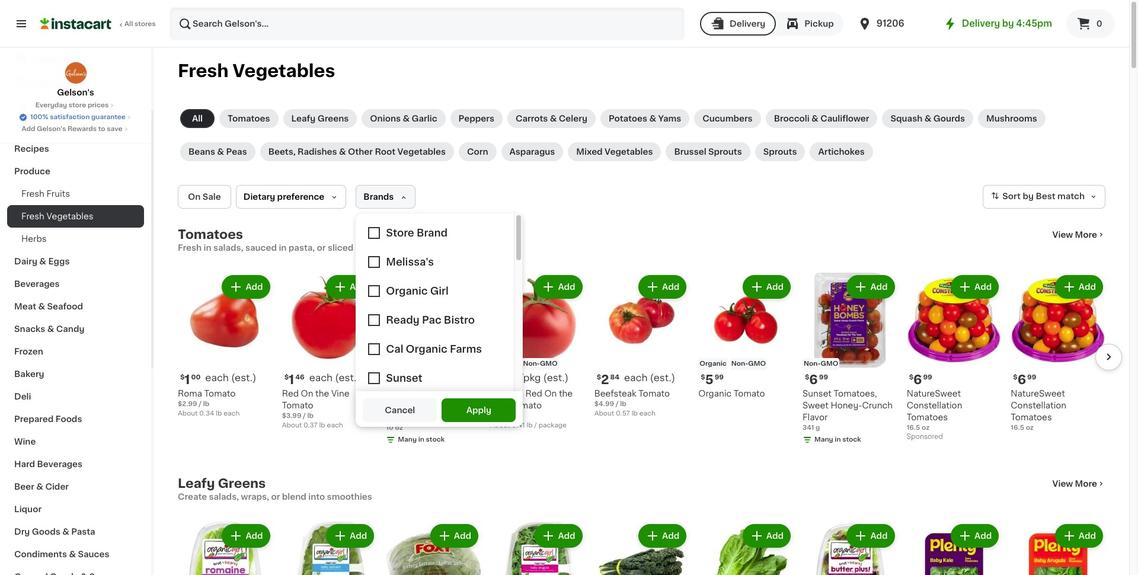 Task type: locate. For each thing, give the bounding box(es) containing it.
/ up 0.37 in the bottom of the page
[[303, 413, 306, 419]]

0 horizontal spatial $ 6 99
[[805, 373, 829, 386]]

/ down the beefsteak at the bottom right of page
[[616, 401, 619, 407]]

stock down naturesweet cherubs heavenly salad tomatoes 10 oz
[[426, 436, 445, 443]]

1 horizontal spatial on
[[301, 389, 313, 398]]

apply
[[467, 406, 492, 415]]

100% satisfaction guarantee
[[30, 114, 126, 120]]

0 vertical spatial leafy greens link
[[283, 109, 357, 128]]

vine inside the organic red on the vine tomato $4.99 / lb about 0.41 lb / package
[[490, 401, 509, 410]]

2 horizontal spatial gmo
[[821, 360, 839, 367]]

gmo
[[540, 360, 558, 367], [821, 360, 839, 367], [749, 360, 766, 367]]

many in stock down naturesweet cherubs heavenly salad tomatoes 10 oz
[[398, 436, 445, 443]]

gmo up organic tomato at the bottom of page
[[749, 360, 766, 367]]

(est.) up beefsteak tomato $4.99 / lb about 0.57 lb each
[[650, 373, 676, 382]]

garlic
[[412, 114, 437, 123]]

tomato for beefsteak tomato $4.99 / lb about 0.57 lb each
[[639, 389, 670, 398]]

1 naturesweet constellation tomatoes 16.5 oz from the left
[[907, 389, 963, 431]]

the down $1.46 each (estimated) element
[[316, 389, 329, 398]]

$
[[180, 374, 185, 381], [805, 374, 810, 381], [284, 374, 289, 381], [389, 374, 393, 381], [597, 374, 601, 381], [701, 374, 706, 381], [910, 374, 914, 381], [1014, 374, 1018, 381]]

stock for 5
[[426, 436, 445, 443]]

2 $ 6 99 from the left
[[910, 373, 933, 386]]

view more link
[[1053, 229, 1106, 241], [1053, 478, 1106, 490]]

2 red from the left
[[282, 389, 299, 398]]

2 5 from the left
[[706, 373, 714, 386]]

squash
[[891, 114, 923, 123]]

0
[[1097, 20, 1103, 28]]

1 horizontal spatial by
[[1023, 192, 1034, 201]]

2 horizontal spatial naturesweet
[[1011, 389, 1066, 398]]

2 left 05
[[497, 373, 505, 386]]

1 horizontal spatial vine
[[490, 401, 509, 410]]

& left celery
[[550, 114, 557, 123]]

1 2 from the left
[[497, 373, 505, 386]]

or left blend
[[271, 493, 280, 501]]

create salads, wraps, or blend into smoothies
[[178, 493, 372, 501]]

organic non-gmo up organic tomato at the bottom of page
[[700, 360, 766, 367]]

or left the sliced
[[317, 244, 326, 252]]

many in stock
[[815, 436, 862, 443], [398, 436, 445, 443]]

leafy greens link up radishes
[[283, 109, 357, 128]]

0 horizontal spatial $ 5 99
[[389, 373, 412, 386]]

5 $ from the left
[[597, 374, 601, 381]]

dietary preference button
[[236, 185, 347, 209]]

dairy & eggs link
[[7, 250, 144, 273]]

tomatoes link down sale
[[178, 228, 243, 242]]

all left stores at the left of the page
[[125, 21, 133, 27]]

each right 0.57
[[640, 410, 656, 417]]

fruits
[[47, 190, 70, 198]]

(est.) right /pkg
[[544, 373, 569, 382]]

& for gourds
[[925, 114, 932, 123]]

0 vertical spatial more
[[1076, 231, 1098, 239]]

6 $ from the left
[[701, 374, 706, 381]]

0 horizontal spatial gmo
[[540, 360, 558, 367]]

beans & peas link
[[180, 142, 255, 161]]

& right broccoli
[[812, 114, 819, 123]]

stock down sunset tomatoes, sweet honey-crunch flavor 341 g
[[843, 436, 862, 443]]

0 vertical spatial by
[[1003, 19, 1014, 28]]

1 naturesweet from the left
[[386, 389, 441, 398]]

about down $2.99
[[178, 410, 198, 417]]

$4.99 down the beefsteak at the bottom right of page
[[595, 401, 614, 407]]

crunch
[[863, 401, 893, 410]]

by for sort
[[1023, 192, 1034, 201]]

3 $ from the left
[[284, 374, 289, 381]]

create
[[178, 493, 207, 501]]

/pkg (est.)
[[520, 373, 569, 382]]

1 horizontal spatial the
[[559, 389, 573, 398]]

1 stock from the left
[[843, 436, 862, 443]]

lb right 0.37 in the bottom of the page
[[319, 422, 325, 429]]

many for 5
[[398, 436, 417, 443]]

& left garlic
[[403, 114, 410, 123]]

1 for $ 1 46
[[289, 373, 294, 386]]

leafy greens link up create
[[178, 477, 266, 491]]

5 for organic tomato
[[706, 373, 714, 386]]

0 vertical spatial all
[[125, 21, 133, 27]]

0 vertical spatial view more
[[1053, 231, 1098, 239]]

smoothies
[[327, 493, 372, 501]]

non- up /pkg
[[523, 360, 540, 367]]

delivery inside "delivery by 4:45pm" link
[[962, 19, 1001, 28]]

produce link
[[7, 160, 144, 183]]

1 gmo from the left
[[540, 360, 558, 367]]

beefsteak
[[595, 389, 637, 398]]

squash & gourds link
[[883, 109, 974, 128]]

2 oz from the left
[[922, 424, 930, 431]]

None search field
[[170, 7, 685, 40]]

each right the 00
[[205, 373, 229, 382]]

1 horizontal spatial $ 6 99
[[910, 373, 933, 386]]

8 $ from the left
[[1014, 374, 1018, 381]]

1 vertical spatial salads,
[[209, 493, 239, 501]]

1 horizontal spatial 5
[[706, 373, 714, 386]]

0 horizontal spatial naturesweet
[[386, 389, 441, 398]]

1 horizontal spatial $4.99
[[595, 401, 614, 407]]

sprouts down "cucumbers" link
[[709, 148, 742, 156]]

0 horizontal spatial 5
[[393, 373, 401, 386]]

0 vertical spatial view
[[1053, 231, 1073, 239]]

leafy greens link
[[283, 109, 357, 128], [178, 477, 266, 491]]

rewards
[[68, 126, 97, 132]]

item carousel region
[[161, 268, 1123, 458]]

greens up radishes
[[318, 114, 349, 123]]

condiments & sauces link
[[7, 543, 144, 566]]

/ up the 0.34
[[199, 401, 202, 407]]

& for celery
[[550, 114, 557, 123]]

2 99 from the left
[[402, 374, 412, 381]]

2 organic non-gmo from the left
[[700, 360, 766, 367]]

0 vertical spatial fresh vegetables
[[178, 62, 335, 79]]

(est.) up red on the vine tomato $3.99 / lb about 0.37 lb each
[[335, 373, 360, 382]]

sprouts down broccoli
[[764, 148, 797, 156]]

1 vertical spatial $4.99
[[490, 413, 510, 419]]

1 vertical spatial view more link
[[1053, 478, 1106, 490]]

lb right 0.41
[[527, 422, 533, 429]]

1 vertical spatial greens
[[218, 477, 266, 490]]

salad
[[427, 401, 450, 410]]

1 red from the left
[[526, 389, 543, 398]]

red inside the organic red on the vine tomato $4.99 / lb about 0.41 lb / package
[[526, 389, 543, 398]]

red on the vine tomato $3.99 / lb about 0.37 lb each
[[282, 389, 350, 429]]

salads,
[[213, 244, 244, 252], [209, 493, 239, 501]]

4 99 from the left
[[924, 374, 933, 381]]

by inside field
[[1023, 192, 1034, 201]]

0 horizontal spatial greens
[[218, 477, 266, 490]]

1 1 from the left
[[185, 373, 190, 386]]

gmo for organic red on the vine tomato
[[540, 360, 558, 367]]

& left yams
[[650, 114, 657, 123]]

1 $ 5 99 from the left
[[389, 373, 412, 386]]

0 horizontal spatial non-
[[523, 360, 540, 367]]

7 $ from the left
[[910, 374, 914, 381]]

$1.46 each (estimated) element
[[282, 372, 377, 388]]

1 horizontal spatial leafy greens
[[292, 114, 349, 123]]

0 horizontal spatial constellation
[[907, 401, 963, 410]]

greens for left leafy greens link
[[218, 477, 266, 490]]

view more link for leafy greens
[[1053, 478, 1106, 490]]

gmo up 'sunset'
[[821, 360, 839, 367]]

5 up organic tomato at the bottom of page
[[706, 373, 714, 386]]

0 horizontal spatial stock
[[426, 436, 445, 443]]

gelson's
[[57, 88, 94, 97], [37, 126, 66, 132]]

carrots & celery link
[[508, 109, 596, 128]]

5 up heavenly
[[393, 373, 401, 386]]

by right sort
[[1023, 192, 1034, 201]]

naturesweet inside naturesweet cherubs heavenly salad tomatoes 10 oz
[[386, 389, 441, 398]]

0 horizontal spatial many in stock
[[398, 436, 445, 443]]

asparagus link
[[501, 142, 564, 161]]

2 (est.) from the left
[[544, 373, 569, 382]]

0 horizontal spatial $4.99
[[490, 413, 510, 419]]

1 horizontal spatial delivery
[[962, 19, 1001, 28]]

$3.99
[[282, 413, 302, 419]]

fresh down produce
[[21, 190, 44, 198]]

1 left 46
[[289, 373, 294, 386]]

$ inside $ 1 46
[[284, 374, 289, 381]]

0 horizontal spatial delivery
[[730, 20, 766, 28]]

2 horizontal spatial non-
[[804, 360, 821, 367]]

non- for organic tomato
[[732, 360, 749, 367]]

sliced
[[328, 244, 354, 252]]

each right 46
[[309, 373, 333, 382]]

& for sauces
[[69, 550, 76, 559]]

1 horizontal spatial organic non-gmo
[[700, 360, 766, 367]]

many in stock for 6
[[815, 436, 862, 443]]

each right 84 at the right bottom of page
[[624, 373, 648, 382]]

lists link
[[7, 95, 144, 119]]

brussel sprouts
[[675, 148, 742, 156]]

fresh vegetables
[[178, 62, 335, 79], [21, 212, 93, 221]]

1 horizontal spatial greens
[[318, 114, 349, 123]]

1 horizontal spatial naturesweet
[[907, 389, 961, 398]]

$1.00 each (estimated) element
[[178, 372, 273, 388]]

0 horizontal spatial many
[[398, 436, 417, 443]]

0 horizontal spatial naturesweet constellation tomatoes 16.5 oz
[[907, 389, 963, 431]]

fresh
[[178, 62, 229, 79], [21, 190, 44, 198], [21, 212, 44, 221], [178, 244, 202, 252]]

preference
[[277, 193, 325, 201]]

in down on sale button
[[204, 244, 211, 252]]

all for all stores
[[125, 21, 133, 27]]

broccoli
[[774, 114, 810, 123]]

/ left package
[[535, 422, 537, 429]]

carrots & celery
[[516, 114, 588, 123]]

& left gourds
[[925, 114, 932, 123]]

all up beans
[[192, 114, 203, 123]]

1 horizontal spatial leafy
[[292, 114, 316, 123]]

1 many in stock from the left
[[815, 436, 862, 443]]

0 horizontal spatial organic non-gmo
[[492, 360, 558, 367]]

gmo up the /pkg (est.)
[[540, 360, 558, 367]]

/
[[199, 401, 202, 407], [616, 401, 619, 407], [512, 413, 515, 419], [303, 413, 306, 419], [535, 422, 537, 429]]

1 vertical spatial view
[[1053, 480, 1073, 488]]

about left 0.41
[[490, 422, 510, 429]]

on down 46
[[301, 389, 313, 398]]

0 vertical spatial leafy greens
[[292, 114, 349, 123]]

1 horizontal spatial sprouts
[[764, 148, 797, 156]]

1 horizontal spatial 16.5
[[1011, 424, 1025, 431]]

& for seafood
[[38, 302, 45, 311]]

1 vertical spatial leafy
[[178, 477, 215, 490]]

vine down 2 05
[[490, 401, 509, 410]]

1 horizontal spatial 2
[[601, 373, 609, 386]]

1 vertical spatial fresh vegetables
[[21, 212, 93, 221]]

1 horizontal spatial oz
[[922, 424, 930, 431]]

3 (est.) from the left
[[335, 373, 360, 382]]

84
[[611, 374, 620, 381]]

1 vertical spatial vine
[[490, 401, 509, 410]]

about inside the organic red on the vine tomato $4.99 / lb about 0.41 lb / package
[[490, 422, 510, 429]]

1 16.5 from the left
[[907, 424, 921, 431]]

0 vertical spatial or
[[317, 244, 326, 252]]

the down the /pkg (est.)
[[559, 389, 573, 398]]

gourds
[[934, 114, 965, 123]]

artichokes link
[[810, 142, 873, 161]]

1 vertical spatial view more
[[1053, 480, 1098, 488]]

condiments
[[14, 550, 67, 559]]

0 horizontal spatial leafy greens link
[[178, 477, 266, 491]]

leafy up create
[[178, 477, 215, 490]]

1 horizontal spatial many
[[815, 436, 834, 443]]

more for leafy greens
[[1076, 480, 1098, 488]]

0 vertical spatial view more link
[[1053, 229, 1106, 241]]

1 5 from the left
[[393, 373, 401, 386]]

hard beverages link
[[7, 453, 144, 476]]

1 6 from the left
[[810, 373, 818, 386]]

beverages down dairy & eggs
[[14, 280, 60, 288]]

organic non-gmo up /pkg
[[492, 360, 558, 367]]

leafy up radishes
[[292, 114, 316, 123]]

non- up organic tomato at the bottom of page
[[732, 360, 749, 367]]

about down $3.99
[[282, 422, 302, 429]]

on down the /pkg (est.)
[[545, 389, 557, 398]]

1 vertical spatial all
[[192, 114, 203, 123]]

4 (est.) from the left
[[650, 373, 676, 382]]

1 horizontal spatial non-
[[732, 360, 749, 367]]

1 horizontal spatial fresh vegetables
[[178, 62, 335, 79]]

each inside red on the vine tomato $3.99 / lb about 0.37 lb each
[[327, 422, 343, 429]]

vine down each (est.) in the bottom of the page
[[331, 389, 350, 398]]

deli
[[14, 393, 31, 401]]

potatoes & yams link
[[601, 109, 690, 128]]

snacks
[[14, 325, 45, 333]]

gelson's down 100%
[[37, 126, 66, 132]]

1 view from the top
[[1053, 231, 1073, 239]]

$4.99 down 2 05
[[490, 413, 510, 419]]

the inside red on the vine tomato $3.99 / lb about 0.37 lb each
[[316, 389, 329, 398]]

everyday store prices
[[35, 102, 109, 109]]

other
[[348, 148, 373, 156]]

1 $ from the left
[[180, 374, 185, 381]]

1 horizontal spatial all
[[192, 114, 203, 123]]

red down $2.05 per package (estimated) "element"
[[526, 389, 543, 398]]

2 sprouts from the left
[[764, 148, 797, 156]]

potatoes & yams
[[609, 114, 682, 123]]

(est.) inside $ 1 00 each (est.)
[[231, 373, 256, 382]]

1 horizontal spatial many in stock
[[815, 436, 862, 443]]

wine link
[[7, 431, 144, 453]]

0 horizontal spatial 1
[[185, 373, 190, 386]]

on sale
[[188, 193, 221, 201]]

2 horizontal spatial on
[[545, 389, 557, 398]]

gelson's link
[[57, 62, 94, 98]]

mixed vegetables
[[577, 148, 653, 156]]

& left other
[[339, 148, 346, 156]]

1 vertical spatial more
[[1076, 480, 1098, 488]]

1 horizontal spatial stock
[[843, 436, 862, 443]]

save
[[107, 126, 122, 132]]

1 non- from the left
[[523, 360, 540, 367]]

0 horizontal spatial or
[[271, 493, 280, 501]]

eggs
[[48, 257, 70, 266]]

1 horizontal spatial red
[[526, 389, 543, 398]]

delivery for delivery by 4:45pm
[[962, 19, 1001, 28]]

hard beverages
[[14, 460, 82, 468]]

red down $ 1 46
[[282, 389, 299, 398]]

$ 5 99
[[389, 373, 412, 386], [701, 373, 724, 386]]

2 $ 5 99 from the left
[[701, 373, 724, 386]]

on
[[356, 244, 366, 252]]

2 many from the left
[[398, 436, 417, 443]]

on left sale
[[188, 193, 201, 201]]

non- up 'sunset'
[[804, 360, 821, 367]]

non- for organic red on the vine tomato
[[523, 360, 540, 367]]

& left sauces
[[69, 550, 76, 559]]

tomato inside beefsteak tomato $4.99 / lb about 0.57 lb each
[[639, 389, 670, 398]]

1 for $ 1 00 each (est.)
[[185, 373, 190, 386]]

each right 0.37 in the bottom of the page
[[327, 422, 343, 429]]

wraps,
[[241, 493, 269, 501]]

2 view more link from the top
[[1053, 478, 1106, 490]]

& left the 'peas'
[[217, 148, 224, 156]]

1 inside $ 1 00 each (est.)
[[185, 373, 190, 386]]

non-
[[523, 360, 540, 367], [804, 360, 821, 367], [732, 360, 749, 367]]

each right the 0.34
[[224, 410, 240, 417]]

& for yams
[[650, 114, 657, 123]]

2 horizontal spatial 6
[[1018, 373, 1027, 386]]

about inside roma tomato $2.99 / lb about 0.34 lb each
[[178, 410, 198, 417]]

onions & garlic link
[[362, 109, 446, 128]]

$4.99 inside the organic red on the vine tomato $4.99 / lb about 0.41 lb / package
[[490, 413, 510, 419]]

fresh inside fresh fruits link
[[21, 190, 44, 198]]

& right meat in the bottom of the page
[[38, 302, 45, 311]]

fresh up herbs
[[21, 212, 44, 221]]

& inside "link"
[[339, 148, 346, 156]]

& left eggs
[[39, 257, 46, 266]]

1 oz from the left
[[395, 424, 403, 431]]

tomatoes link up the 'peas'
[[219, 109, 278, 128]]

by left 4:45pm
[[1003, 19, 1014, 28]]

2 6 from the left
[[914, 373, 922, 386]]

satisfaction
[[50, 114, 90, 120]]

1 view more link from the top
[[1053, 229, 1106, 241]]

dry goods & pasta
[[14, 528, 95, 536]]

1 vertical spatial by
[[1023, 192, 1034, 201]]

the inside the organic red on the vine tomato $4.99 / lb about 0.41 lb / package
[[559, 389, 573, 398]]

each inside $ 2 84 each (est.)
[[624, 373, 648, 382]]

1 (est.) from the left
[[231, 373, 256, 382]]

2 more from the top
[[1076, 480, 1098, 488]]

meat
[[14, 302, 36, 311]]

fresh inside the fresh vegetables link
[[21, 212, 44, 221]]

by for delivery
[[1003, 19, 1014, 28]]

0 horizontal spatial by
[[1003, 19, 1014, 28]]

beets, radishes & other root vegetables
[[268, 148, 446, 156]]

3 gmo from the left
[[749, 360, 766, 367]]

2 the from the left
[[316, 389, 329, 398]]

2 1 from the left
[[289, 373, 294, 386]]

1 organic non-gmo from the left
[[492, 360, 558, 367]]

0 horizontal spatial on
[[188, 193, 201, 201]]

1 horizontal spatial 6
[[914, 373, 922, 386]]

fresh fruits link
[[7, 183, 144, 205]]

$ inside $ 2 84 each (est.)
[[597, 374, 601, 381]]

2 view from the top
[[1053, 480, 1073, 488]]

view more for tomatoes
[[1053, 231, 1098, 239]]

1 many from the left
[[815, 436, 834, 443]]

1 view more from the top
[[1053, 231, 1098, 239]]

leafy greens up create
[[178, 477, 266, 490]]

1 horizontal spatial gmo
[[749, 360, 766, 367]]

all
[[125, 21, 133, 27], [192, 114, 203, 123]]

delivery inside delivery button
[[730, 20, 766, 28]]

4 $ from the left
[[389, 374, 393, 381]]

salads, left sauced
[[213, 244, 244, 252]]

by
[[1003, 19, 1014, 28], [1023, 192, 1034, 201]]

vine
[[331, 389, 350, 398], [490, 401, 509, 410]]

guarantee
[[91, 114, 126, 120]]

& right beer at the bottom left of page
[[36, 483, 43, 491]]

0 horizontal spatial red
[[282, 389, 299, 398]]

0 horizontal spatial vine
[[331, 389, 350, 398]]

stock for 6
[[843, 436, 862, 443]]

2 gmo from the left
[[821, 360, 839, 367]]

many in stock for 5
[[398, 436, 445, 443]]

3 6 from the left
[[1018, 373, 1027, 386]]

1 horizontal spatial leafy greens link
[[283, 109, 357, 128]]

gelson's down again
[[57, 88, 94, 97]]

0 vertical spatial gelson's
[[57, 88, 94, 97]]

1 vertical spatial or
[[271, 493, 280, 501]]

3 naturesweet from the left
[[1011, 389, 1066, 398]]

& for cauliflower
[[812, 114, 819, 123]]

0 horizontal spatial leafy
[[178, 477, 215, 490]]

& for peas
[[217, 148, 224, 156]]

2 left 84 at the right bottom of page
[[601, 373, 609, 386]]

1 left the 00
[[185, 373, 190, 386]]

1 the from the left
[[559, 389, 573, 398]]

beverages link
[[7, 273, 144, 295]]

$ 5 99 up organic tomato at the bottom of page
[[701, 373, 724, 386]]

more for tomatoes
[[1076, 231, 1098, 239]]

2 many in stock from the left
[[398, 436, 445, 443]]

toast
[[368, 244, 391, 252]]

0 horizontal spatial 16.5
[[907, 424, 921, 431]]

$ 5 99 up heavenly
[[389, 373, 412, 386]]

about inside red on the vine tomato $3.99 / lb about 0.37 lb each
[[282, 422, 302, 429]]

1 vertical spatial leafy greens
[[178, 477, 266, 490]]

prices
[[88, 102, 109, 109]]

2 stock from the left
[[426, 436, 445, 443]]

liquor
[[14, 505, 42, 514]]

many down g
[[815, 436, 834, 443]]

1 horizontal spatial constellation
[[1011, 401, 1067, 410]]

salads, left the wraps,
[[209, 493, 239, 501]]

0 vertical spatial $4.99
[[595, 401, 614, 407]]

0 vertical spatial greens
[[318, 114, 349, 123]]

0 horizontal spatial 6
[[810, 373, 818, 386]]

1 horizontal spatial naturesweet constellation tomatoes 16.5 oz
[[1011, 389, 1067, 431]]

lb up the 0.34
[[203, 401, 210, 407]]

gelson's logo image
[[64, 62, 87, 84]]

many down 'cancel'
[[398, 436, 417, 443]]

Best match Sort by field
[[983, 185, 1106, 209]]

beets,
[[268, 148, 296, 156]]

about left 0.57
[[595, 410, 614, 417]]

tomato inside roma tomato $2.99 / lb about 0.34 lb each
[[204, 389, 236, 398]]

0 horizontal spatial leafy greens
[[178, 477, 266, 490]]

0 horizontal spatial all
[[125, 21, 133, 27]]

1 horizontal spatial $ 5 99
[[701, 373, 724, 386]]

2 16.5 from the left
[[1011, 424, 1025, 431]]

stock
[[843, 436, 862, 443], [426, 436, 445, 443]]

$4.99 inside beefsteak tomato $4.99 / lb about 0.57 lb each
[[595, 401, 614, 407]]

sort
[[1003, 192, 1021, 201]]

beverages up cider
[[37, 460, 82, 468]]

/ inside beefsteak tomato $4.99 / lb about 0.57 lb each
[[616, 401, 619, 407]]

mushrooms link
[[979, 109, 1046, 128]]

2 2 from the left
[[601, 373, 609, 386]]

1 horizontal spatial or
[[317, 244, 326, 252]]

0 horizontal spatial sprouts
[[709, 148, 742, 156]]

2 view more from the top
[[1053, 480, 1098, 488]]

1 more from the top
[[1076, 231, 1098, 239]]

0 horizontal spatial 2
[[497, 373, 505, 386]]

many in stock down g
[[815, 436, 862, 443]]

on inside the organic red on the vine tomato $4.99 / lb about 0.41 lb / package
[[545, 389, 557, 398]]

gmo for organic tomato
[[749, 360, 766, 367]]

delivery for delivery
[[730, 20, 766, 28]]

3 non- from the left
[[732, 360, 749, 367]]

leafy greens
[[292, 114, 349, 123], [178, 477, 266, 490]]

2 horizontal spatial $ 6 99
[[1014, 373, 1037, 386]]

$ inside $ 1 00 each (est.)
[[180, 374, 185, 381]]

product group
[[178, 273, 273, 418], [282, 273, 377, 430], [386, 273, 481, 447], [490, 273, 585, 430], [595, 273, 689, 418], [699, 273, 793, 400], [803, 273, 898, 447], [907, 273, 1002, 443], [1011, 273, 1106, 433], [178, 522, 273, 575], [282, 522, 377, 575], [386, 522, 481, 575], [490, 522, 585, 575], [595, 522, 689, 575], [699, 522, 793, 575], [803, 522, 898, 575], [907, 522, 1002, 575], [1011, 522, 1106, 575]]

0 horizontal spatial oz
[[395, 424, 403, 431]]

(est.) up roma tomato $2.99 / lb about 0.34 lb each
[[231, 373, 256, 382]]

46
[[295, 374, 305, 381]]

10
[[386, 424, 394, 431]]



Task type: vqa. For each thing, say whether or not it's contained in the screenshot.
pricing
no



Task type: describe. For each thing, give the bounding box(es) containing it.
1 constellation from the left
[[907, 401, 963, 410]]

meat & seafood link
[[7, 295, 144, 318]]

fresh in salads, sauced in pasta, or sliced on toast
[[178, 244, 391, 252]]

& for eggs
[[39, 257, 46, 266]]

cucumbers link
[[695, 109, 761, 128]]

$2.05 per package (estimated) element
[[490, 372, 585, 388]]

sauces
[[78, 550, 109, 559]]

& for garlic
[[403, 114, 410, 123]]

$2.84 each (estimated) element
[[595, 372, 689, 388]]

broccoli & cauliflower
[[774, 114, 870, 123]]

in down naturesweet cherubs heavenly salad tomatoes 10 oz
[[418, 436, 425, 443]]

(est.) inside $ 2 84 each (est.)
[[650, 373, 676, 382]]

in down sunset tomatoes, sweet honey-crunch flavor 341 g
[[835, 436, 841, 443]]

sunset tomatoes, sweet honey-crunch flavor 341 g
[[803, 389, 893, 431]]

vine inside red on the vine tomato $3.99 / lb about 0.37 lb each
[[331, 389, 350, 398]]

stores
[[135, 21, 156, 27]]

about inside beefsteak tomato $4.99 / lb about 0.57 lb each
[[595, 410, 614, 417]]

2 inside $ 2 84 each (est.)
[[601, 373, 609, 386]]

each inside beefsteak tomato $4.99 / lb about 0.57 lb each
[[640, 410, 656, 417]]

fresh up all link
[[178, 62, 229, 79]]

root
[[375, 148, 396, 156]]

frozen link
[[7, 340, 144, 363]]

$ 2 84 each (est.)
[[597, 373, 676, 386]]

/ inside red on the vine tomato $3.99 / lb about 0.37 lb each
[[303, 413, 306, 419]]

organic red on the vine tomato $4.99 / lb about 0.41 lb / package
[[490, 389, 573, 429]]

cauliflower
[[821, 114, 870, 123]]

0.37
[[304, 422, 318, 429]]

herbs link
[[7, 228, 144, 250]]

to
[[98, 126, 105, 132]]

each inside $ 1 00 each (est.)
[[205, 373, 229, 382]]

corn
[[467, 148, 488, 156]]

prepared
[[14, 415, 54, 423]]

lb up 0.37 in the bottom of the page
[[307, 413, 314, 419]]

0 vertical spatial salads,
[[213, 244, 244, 252]]

tomato inside red on the vine tomato $3.99 / lb about 0.37 lb each
[[282, 401, 313, 410]]

Search field
[[171, 8, 684, 39]]

beer & cider
[[14, 483, 69, 491]]

5 for naturesweet cherubs heavenly salad tomatoes
[[393, 373, 401, 386]]

(est.) inside $1.46 each (estimated) element
[[335, 373, 360, 382]]

2 constellation from the left
[[1011, 401, 1067, 410]]

2 $ from the left
[[805, 374, 810, 381]]

organic non-gmo for organic red on the vine tomato
[[492, 360, 558, 367]]

/ inside roma tomato $2.99 / lb about 0.34 lb each
[[199, 401, 202, 407]]

corn link
[[459, 142, 497, 161]]

each inside roma tomato $2.99 / lb about 0.34 lb each
[[224, 410, 240, 417]]

goods
[[32, 528, 60, 536]]

squash & gourds
[[891, 114, 965, 123]]

bakery link
[[7, 363, 144, 385]]

1 99 from the left
[[819, 374, 829, 381]]

sponsored badge image
[[907, 434, 943, 440]]

on inside button
[[188, 193, 201, 201]]

store
[[69, 102, 86, 109]]

$ 5 99 for naturesweet cherubs heavenly salad tomatoes
[[389, 373, 412, 386]]

view more link for tomatoes
[[1053, 229, 1106, 241]]

yams
[[659, 114, 682, 123]]

sweet
[[803, 401, 829, 410]]

sunset
[[803, 389, 832, 398]]

frozen
[[14, 348, 43, 356]]

all for all
[[192, 114, 203, 123]]

liquor link
[[7, 498, 144, 521]]

dry
[[14, 528, 30, 536]]

on sale button
[[178, 185, 231, 209]]

vegetables inside "link"
[[398, 148, 446, 156]]

mixed vegetables link
[[568, 142, 662, 161]]

prepared foods
[[14, 415, 82, 423]]

in left pasta,
[[279, 244, 287, 252]]

$ 1 00 each (est.)
[[180, 373, 256, 386]]

cherubs
[[443, 389, 478, 398]]

cancel button
[[363, 399, 437, 422]]

view more for leafy greens
[[1053, 480, 1098, 488]]

buy it again link
[[7, 71, 144, 95]]

service type group
[[700, 12, 844, 36]]

brands button
[[356, 185, 416, 209]]

sauced
[[246, 244, 277, 252]]

candy
[[56, 325, 84, 333]]

pasta,
[[289, 244, 315, 252]]

(est.) inside $2.05 per package (estimated) "element"
[[544, 373, 569, 382]]

prepared foods link
[[7, 408, 144, 431]]

3 99 from the left
[[715, 374, 724, 381]]

everyday
[[35, 102, 67, 109]]

buy
[[33, 79, 50, 87]]

0 vertical spatial leafy
[[292, 114, 316, 123]]

red inside red on the vine tomato $3.99 / lb about 0.37 lb each
[[282, 389, 299, 398]]

naturesweet cherubs heavenly salad tomatoes 10 oz
[[386, 389, 478, 431]]

recipes link
[[7, 138, 144, 160]]

apply button
[[442, 399, 516, 422]]

peas
[[226, 148, 247, 156]]

recipes
[[14, 145, 49, 153]]

2 naturesweet from the left
[[907, 389, 961, 398]]

leafy greens for left leafy greens link
[[178, 477, 266, 490]]

$ 5 99 for organic tomato
[[701, 373, 724, 386]]

lb right the 0.34
[[216, 410, 222, 417]]

pickup
[[805, 20, 834, 28]]

blend
[[282, 493, 306, 501]]

fresh down on sale
[[178, 244, 202, 252]]

flavor
[[803, 413, 828, 421]]

4:45pm
[[1017, 19, 1053, 28]]

/pkg
[[520, 373, 541, 382]]

lb up 0.57
[[620, 401, 627, 407]]

1 vertical spatial gelson's
[[37, 126, 66, 132]]

/ up 0.41
[[512, 413, 515, 419]]

lb up 0.41
[[516, 413, 523, 419]]

2 naturesweet constellation tomatoes 16.5 oz from the left
[[1011, 389, 1067, 431]]

brussel sprouts link
[[666, 142, 751, 161]]

3 $ 6 99 from the left
[[1014, 373, 1037, 386]]

1 sprouts from the left
[[709, 148, 742, 156]]

0 vertical spatial beverages
[[14, 280, 60, 288]]

all stores link
[[40, 7, 157, 40]]

91206 button
[[858, 7, 929, 40]]

beer & cider link
[[7, 476, 144, 498]]

beets, radishes & other root vegetables link
[[260, 142, 454, 161]]

pickup button
[[776, 12, 844, 36]]

1 $ 6 99 from the left
[[805, 373, 829, 386]]

100% satisfaction guarantee button
[[18, 110, 133, 122]]

seafood
[[47, 302, 83, 311]]

2 non- from the left
[[804, 360, 821, 367]]

1 vertical spatial tomatoes link
[[178, 228, 243, 242]]

& for candy
[[47, 325, 54, 333]]

produce
[[14, 167, 50, 176]]

instacart logo image
[[40, 17, 111, 31]]

foods
[[56, 415, 82, 423]]

leafy greens for the rightmost leafy greens link
[[292, 114, 349, 123]]

radishes
[[298, 148, 337, 156]]

on inside red on the vine tomato $3.99 / lb about 0.37 lb each
[[301, 389, 313, 398]]

2 inside "element"
[[497, 373, 505, 386]]

view for leafy greens
[[1053, 480, 1073, 488]]

organic inside the organic red on the vine tomato $4.99 / lb about 0.41 lb / package
[[490, 389, 524, 398]]

5 99 from the left
[[1028, 374, 1037, 381]]

package
[[539, 422, 567, 429]]

2 05
[[497, 373, 515, 386]]

sprouts link
[[755, 142, 806, 161]]

0 horizontal spatial fresh vegetables
[[21, 212, 93, 221]]

1 vertical spatial beverages
[[37, 460, 82, 468]]

0 button
[[1067, 9, 1115, 38]]

tomato inside the organic red on the vine tomato $4.99 / lb about 0.41 lb / package
[[511, 401, 542, 410]]

add gelson's rewards to save
[[22, 126, 122, 132]]

0.57
[[616, 410, 630, 417]]

many for 6
[[815, 436, 834, 443]]

view for tomatoes
[[1053, 231, 1073, 239]]

tomato for organic tomato
[[734, 389, 765, 398]]

delivery button
[[700, 12, 776, 36]]

0 vertical spatial tomatoes link
[[219, 109, 278, 128]]

buy it again
[[33, 79, 83, 87]]

lists
[[33, 103, 54, 111]]

organic non-gmo for organic tomato
[[700, 360, 766, 367]]

beer
[[14, 483, 34, 491]]

organic tomato
[[699, 389, 765, 398]]

beefsteak tomato $4.99 / lb about 0.57 lb each
[[595, 389, 670, 417]]

peppers
[[459, 114, 495, 123]]

it
[[52, 79, 58, 87]]

herbs
[[21, 235, 47, 243]]

& for cider
[[36, 483, 43, 491]]

tomato for roma tomato $2.99 / lb about 0.34 lb each
[[204, 389, 236, 398]]

potatoes
[[609, 114, 648, 123]]

tomatoes inside naturesweet cherubs heavenly salad tomatoes 10 oz
[[386, 413, 427, 421]]

deli link
[[7, 385, 144, 408]]

3 oz from the left
[[1026, 424, 1034, 431]]

& inside "link"
[[62, 528, 69, 536]]

greens for the rightmost leafy greens link
[[318, 114, 349, 123]]

oz inside naturesweet cherubs heavenly salad tomatoes 10 oz
[[395, 424, 403, 431]]

wine
[[14, 438, 36, 446]]

onions & garlic
[[370, 114, 437, 123]]

0.41
[[512, 422, 525, 429]]

lb right 0.57
[[632, 410, 638, 417]]



